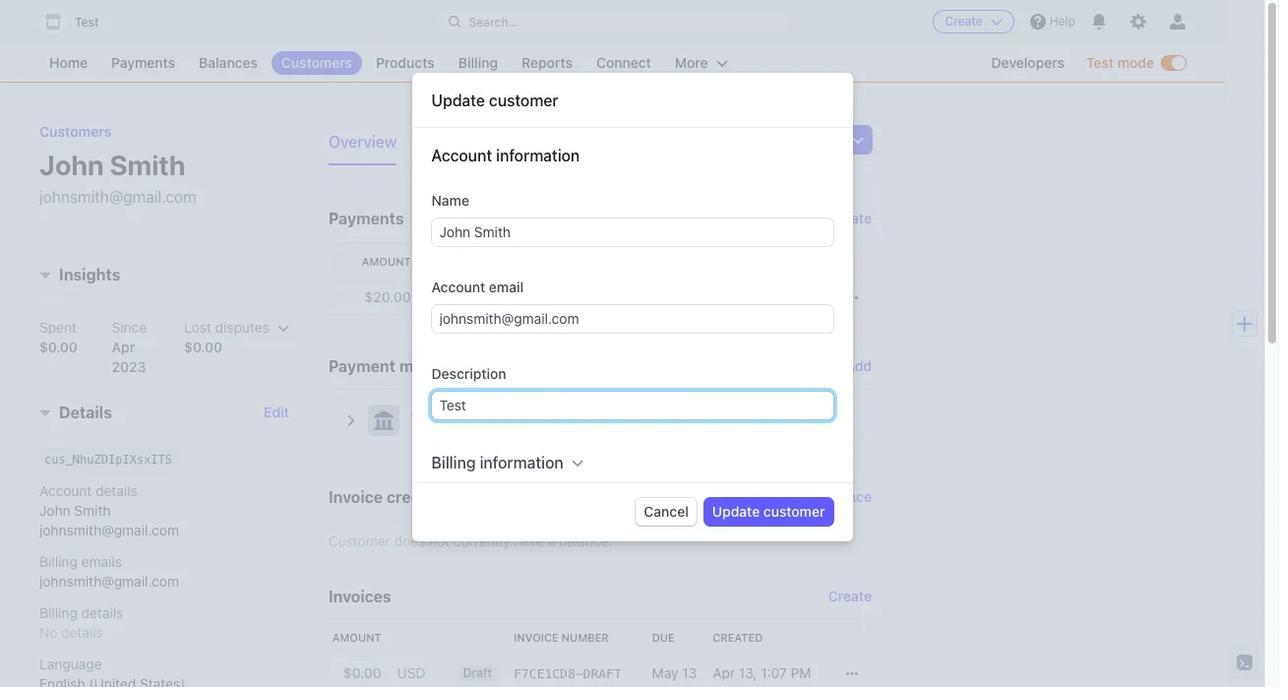 Task type: describe. For each thing, give the bounding box(es) containing it.
more
[[675, 54, 708, 71]]

cancel
[[644, 503, 689, 520]]

disputes
[[215, 319, 270, 336]]

apr inside since apr 2023
[[112, 339, 135, 356]]

customer does not currently have a balance.
[[329, 533, 613, 549]]

create link
[[829, 587, 872, 606]]

canceled link
[[463, 280, 560, 315]]

products link
[[366, 51, 445, 75]]

test
[[605, 84, 631, 95]]

1 johnsmith@gmail.com from the top
[[39, 188, 197, 206]]

rabbit link
[[560, 280, 709, 315]]

billing link
[[449, 51, 508, 75]]

details
[[59, 404, 112, 422]]

number
[[562, 631, 609, 644]]

cus_nhuzdipixsxits
[[44, 453, 172, 467]]

draft link
[[450, 656, 506, 687]]

$0.00 link
[[329, 656, 389, 687]]

account email
[[432, 279, 524, 295]]

test data
[[605, 84, 660, 95]]

developers
[[992, 54, 1065, 71]]

pm
[[791, 664, 812, 681]]

since apr 2023
[[112, 319, 147, 376]]

cancel button
[[636, 498, 697, 526]]

1 horizontal spatial create button
[[933, 10, 1015, 33]]

rabbit
[[568, 288, 609, 305]]

currently
[[454, 533, 510, 549]]

3 johnsmith@gmail.com from the top
[[39, 573, 179, 590]]

0 vertical spatial usd link
[[419, 280, 463, 315]]

1 horizontal spatial payments
[[329, 210, 404, 227]]

0 horizontal spatial customer
[[489, 92, 559, 109]]

information for account information
[[496, 147, 580, 164]]

test button
[[39, 8, 119, 35]]

connect link
[[587, 51, 661, 75]]

smith inside account details john smith johnsmith@gmail.com
[[74, 502, 111, 519]]

balances
[[199, 54, 258, 71]]

0 horizontal spatial payments
[[111, 54, 175, 71]]

description
[[432, 365, 507, 382]]

13
[[682, 664, 697, 681]]

developers link
[[982, 51, 1075, 75]]

1 vertical spatial amount
[[333, 631, 382, 644]]

f7ce1cd8-
[[514, 666, 583, 681]]

usd for the bottom the usd link
[[397, 664, 426, 681]]

update customer inside button
[[713, 503, 825, 520]]

billing emails johnsmith@gmail.com
[[39, 554, 179, 590]]

balances link
[[189, 51, 268, 75]]

help
[[1050, 14, 1076, 29]]

billing for billing details no details
[[39, 605, 78, 622]]

does
[[394, 533, 425, 549]]

tab list containing overview
[[329, 126, 567, 165]]

payments link
[[101, 51, 185, 75]]

svg image
[[852, 134, 864, 146]]

invoice for invoice credit balance
[[329, 488, 383, 506]]

adjust balance
[[776, 488, 872, 505]]

f7ce1cd8-draft
[[514, 666, 622, 681]]

balance.
[[559, 533, 613, 549]]

account details john smith johnsmith@gmail.com
[[39, 483, 179, 539]]

billing details no details
[[39, 605, 123, 641]]

usd for topmost the usd link
[[427, 288, 455, 305]]

edit
[[264, 404, 289, 421]]

have
[[514, 533, 544, 549]]

0 vertical spatial amount
[[362, 255, 411, 268]]

name
[[432, 192, 470, 209]]

overview
[[329, 133, 397, 151]]

$20.00 link
[[354, 280, 419, 315]]

draft
[[583, 666, 622, 681]]

reports link
[[512, 51, 583, 75]]

account for account information
[[432, 147, 492, 164]]

events and logs
[[425, 133, 540, 151]]

1 horizontal spatial $0.00
[[184, 339, 222, 356]]

account information
[[432, 147, 580, 164]]

email
[[489, 279, 524, 295]]

insights
[[59, 266, 120, 284]]

billing for billing emails johnsmith@gmail.com
[[39, 554, 78, 570]]

invoice number
[[514, 631, 609, 644]]

may 13 link
[[644, 656, 705, 687]]

mode
[[1118, 54, 1155, 71]]

smith inside customers john smith johnsmith@gmail.com
[[110, 149, 185, 181]]

details button
[[31, 393, 112, 425]]

apr 27, 11:19 am
[[717, 288, 821, 305]]

may 13
[[652, 664, 697, 681]]

john inside account details john smith johnsmith@gmail.com
[[39, 502, 70, 519]]

home link
[[39, 51, 98, 75]]

1 svg image from the top
[[847, 292, 858, 304]]

since
[[112, 319, 147, 336]]

lost disputes
[[184, 319, 270, 336]]

credit
[[387, 488, 431, 506]]

0 vertical spatial customers link
[[272, 51, 362, 75]]

payment
[[329, 357, 396, 375]]

27,
[[743, 288, 761, 305]]

more button
[[665, 51, 738, 75]]

0 vertical spatial update customer
[[432, 92, 559, 109]]

events
[[425, 133, 474, 151]]



Task type: vqa. For each thing, say whether or not it's contained in the screenshot.
Help icon
no



Task type: locate. For each thing, give the bounding box(es) containing it.
invoice up customer
[[329, 488, 383, 506]]

0 vertical spatial details
[[96, 483, 138, 500]]

1 horizontal spatial balance
[[821, 488, 872, 505]]

lost
[[184, 319, 211, 336]]

1 vertical spatial smith
[[74, 502, 111, 519]]

language
[[39, 656, 102, 673]]

create button down svg icon
[[829, 205, 872, 232]]

am
[[800, 288, 821, 305]]

2 vertical spatial apr
[[713, 664, 735, 681]]

1 vertical spatial update
[[713, 503, 760, 520]]

$0.00 down lost
[[184, 339, 222, 356]]

emails
[[81, 554, 122, 570]]

0 vertical spatial create button
[[933, 10, 1015, 33]]

0 vertical spatial information
[[496, 147, 580, 164]]

apr
[[717, 288, 739, 305], [112, 339, 135, 356], [713, 664, 735, 681]]

update
[[432, 92, 485, 109], [713, 503, 760, 520]]

$0.00 down spent
[[39, 339, 78, 356]]

overview button
[[329, 126, 409, 165]]

usd link left draft link
[[389, 656, 434, 687]]

details
[[96, 483, 138, 500], [81, 605, 123, 622], [61, 625, 103, 641]]

johnsmith@gmail.com up emails at the left of page
[[39, 522, 179, 539]]

account inside account details john smith johnsmith@gmail.com
[[39, 483, 92, 500]]

1 vertical spatial customers link
[[39, 123, 112, 140]]

customers inside customers john smith johnsmith@gmail.com
[[39, 123, 112, 140]]

spent
[[39, 319, 77, 336]]

canceled
[[477, 289, 530, 304]]

f7ce1cd8-draft link
[[506, 656, 644, 687]]

0 horizontal spatial update
[[432, 92, 485, 109]]

home
[[49, 54, 88, 71]]

create
[[945, 14, 983, 29], [829, 210, 872, 226], [829, 588, 872, 604]]

reports
[[522, 54, 573, 71]]

2 vertical spatial details
[[61, 625, 103, 641]]

1 john from the top
[[39, 149, 104, 181]]

amount
[[362, 255, 411, 268], [333, 631, 382, 644]]

1:07
[[761, 664, 787, 681]]

0 horizontal spatial usd
[[397, 664, 426, 681]]

2 horizontal spatial $0.00
[[343, 664, 382, 681]]

amount up '$20.00'
[[362, 255, 411, 268]]

svg image
[[847, 292, 858, 304], [847, 668, 858, 680]]

1 vertical spatial john
[[39, 502, 70, 519]]

payment methods
[[329, 357, 467, 375]]

2 john from the top
[[39, 502, 70, 519]]

customer
[[489, 92, 559, 109], [764, 503, 825, 520]]

customers for customers john smith johnsmith@gmail.com
[[39, 123, 112, 140]]

spent $0.00
[[39, 319, 78, 356]]

1 balance from the left
[[435, 488, 495, 506]]

0 vertical spatial payments
[[111, 54, 175, 71]]

1 vertical spatial update customer
[[713, 503, 825, 520]]

invoice for invoice number
[[514, 631, 559, 644]]

customers down home link
[[39, 123, 112, 140]]

0 vertical spatial usd
[[427, 288, 455, 305]]

0 horizontal spatial balance
[[435, 488, 495, 506]]

create button
[[933, 10, 1015, 33], [829, 205, 872, 232]]

and
[[478, 133, 505, 151]]

1 horizontal spatial invoice
[[514, 631, 559, 644]]

usd link
[[419, 280, 463, 315], [389, 656, 434, 687]]

payments
[[111, 54, 175, 71], [329, 210, 404, 227]]

adjust
[[776, 488, 818, 505]]

details down cus_nhuzdipixsxits at bottom left
[[96, 483, 138, 500]]

balance
[[435, 488, 495, 506], [821, 488, 872, 505]]

1 vertical spatial usd link
[[389, 656, 434, 687]]

apr 13, 1:07 pm link
[[705, 656, 829, 687]]

$20.00
[[365, 288, 411, 305]]

john inside customers john smith johnsmith@gmail.com
[[39, 149, 104, 181]]

apr left the 27, at the right top of the page
[[717, 288, 739, 305]]

invoice up f7ce1cd8-
[[514, 631, 559, 644]]

customers link left products 'link'
[[272, 51, 362, 75]]

details inside account details john smith johnsmith@gmail.com
[[96, 483, 138, 500]]

data
[[633, 84, 660, 95]]

apr 27, 11:19 am link
[[709, 280, 829, 315]]

help button
[[1023, 6, 1084, 37]]

create button up developers
[[933, 10, 1015, 33]]

update down the billing link
[[432, 92, 485, 109]]

search…
[[469, 14, 519, 29]]

due
[[652, 631, 675, 644]]

customers for customers
[[281, 54, 352, 71]]

usd
[[427, 288, 455, 305], [397, 664, 426, 681]]

apr 13, 1:07 pm
[[713, 664, 812, 681]]

1 vertical spatial usd
[[397, 664, 426, 681]]

billing for billing information
[[432, 454, 476, 472]]

details down billing emails johnsmith@gmail.com
[[81, 605, 123, 622]]

payments down overview button
[[329, 210, 404, 227]]

a
[[548, 533, 555, 549]]

1 horizontal spatial customers link
[[272, 51, 362, 75]]

details for details
[[81, 605, 123, 622]]

john
[[39, 149, 104, 181], [39, 502, 70, 519]]

0 vertical spatial john
[[39, 149, 104, 181]]

1 horizontal spatial usd
[[427, 288, 455, 305]]

test for test
[[75, 15, 99, 30]]

1 vertical spatial customers
[[39, 123, 112, 140]]

billing down search…
[[458, 54, 498, 71]]

1 vertical spatial account
[[432, 279, 486, 295]]

update customer button
[[705, 498, 833, 526]]

customer
[[329, 533, 391, 549]]

1 vertical spatial payments
[[329, 210, 404, 227]]

13,
[[739, 664, 757, 681]]

0 vertical spatial update
[[432, 92, 485, 109]]

no
[[39, 625, 57, 641]]

test left mode
[[1087, 54, 1114, 71]]

2 svg image from the top
[[847, 668, 858, 680]]

$0.00 down invoices
[[343, 664, 382, 681]]

0 horizontal spatial create button
[[829, 205, 872, 232]]

events and logs button
[[425, 126, 552, 165]]

payments right home on the top
[[111, 54, 175, 71]]

update customer
[[432, 92, 559, 109], [713, 503, 825, 520]]

apr for apr 27, 11:19 am
[[717, 288, 739, 305]]

1 vertical spatial create button
[[829, 205, 872, 232]]

customers inside "link"
[[281, 54, 352, 71]]

johnsmith@gmail.com
[[39, 188, 197, 206], [39, 522, 179, 539], [39, 573, 179, 590]]

account
[[432, 147, 492, 164], [432, 279, 486, 295], [39, 483, 92, 500]]

customers left products
[[281, 54, 352, 71]]

billing inside billing emails johnsmith@gmail.com
[[39, 554, 78, 570]]

customers link down home link
[[39, 123, 112, 140]]

0 horizontal spatial invoice
[[329, 488, 383, 506]]

not
[[429, 533, 450, 549]]

methods
[[399, 357, 467, 375]]

1 horizontal spatial test
[[1087, 54, 1114, 71]]

Search… search field
[[437, 9, 788, 34]]

2 balance from the left
[[821, 488, 872, 505]]

add
[[846, 357, 872, 374]]

cus_nhuzdipixsxits button
[[44, 449, 172, 469]]

1 horizontal spatial customers
[[281, 54, 352, 71]]

test for test mode
[[1087, 54, 1114, 71]]

usd right $0.00 link at the left bottom of the page
[[397, 664, 426, 681]]

account for account email
[[432, 279, 486, 295]]

0 horizontal spatial customers
[[39, 123, 112, 140]]

billing for billing
[[458, 54, 498, 71]]

0 horizontal spatial test
[[75, 15, 99, 30]]

test up home on the top
[[75, 15, 99, 30]]

0 vertical spatial apr
[[717, 288, 739, 305]]

edit button
[[264, 403, 289, 423]]

tab list
[[329, 126, 567, 165]]

insights button
[[31, 255, 120, 287]]

0 vertical spatial customer
[[489, 92, 559, 109]]

2 vertical spatial create
[[829, 588, 872, 604]]

created
[[713, 631, 763, 644]]

0 vertical spatial customers
[[281, 54, 352, 71]]

0 vertical spatial account
[[432, 147, 492, 164]]

billing inside the billing link
[[458, 54, 498, 71]]

1 horizontal spatial customer
[[764, 503, 825, 520]]

usd right '$20.00'
[[427, 288, 455, 305]]

johnsmith@gmail.com down emails at the left of page
[[39, 573, 179, 590]]

2 vertical spatial account
[[39, 483, 92, 500]]

apr for apr 13, 1:07 pm
[[713, 664, 735, 681]]

logs
[[509, 133, 540, 151]]

usd link right '$20.00'
[[419, 280, 463, 315]]

0 horizontal spatial $0.00
[[39, 339, 78, 356]]

test inside button
[[75, 15, 99, 30]]

0 horizontal spatial update customer
[[432, 92, 559, 109]]

details for smith
[[96, 483, 138, 500]]

0 vertical spatial smith
[[110, 149, 185, 181]]

customers
[[281, 54, 352, 71], [39, 123, 112, 140]]

invoice credit balance
[[329, 488, 495, 506]]

apr up 2023 at bottom
[[112, 339, 135, 356]]

johnsmith@gmail.com up insights
[[39, 188, 197, 206]]

0 vertical spatial svg image
[[847, 292, 858, 304]]

1 vertical spatial svg image
[[847, 668, 858, 680]]

1 vertical spatial create
[[829, 210, 872, 226]]

2 vertical spatial johnsmith@gmail.com
[[39, 573, 179, 590]]

information for billing information
[[480, 454, 564, 472]]

add button
[[846, 356, 872, 376]]

11:19
[[765, 288, 796, 305]]

1 vertical spatial details
[[81, 605, 123, 622]]

0 vertical spatial create
[[945, 14, 983, 29]]

billing inside billing details no details
[[39, 605, 78, 622]]

customers john smith johnsmith@gmail.com
[[39, 123, 197, 206]]

1 vertical spatial test
[[1087, 54, 1114, 71]]

billing
[[458, 54, 498, 71], [432, 454, 476, 472], [39, 554, 78, 570], [39, 605, 78, 622]]

1 horizontal spatial update customer
[[713, 503, 825, 520]]

balance up customer does not currently have a balance.
[[435, 488, 495, 506]]

may
[[652, 664, 679, 681]]

balance right adjust
[[821, 488, 872, 505]]

1 vertical spatial information
[[480, 454, 564, 472]]

customer inside button
[[764, 503, 825, 520]]

1 vertical spatial apr
[[112, 339, 135, 356]]

svg image right pm
[[847, 668, 858, 680]]

products
[[376, 54, 435, 71]]

update inside update customer button
[[713, 503, 760, 520]]

1 vertical spatial johnsmith@gmail.com
[[39, 522, 179, 539]]

balance inside button
[[821, 488, 872, 505]]

svg image right am
[[847, 292, 858, 304]]

1 vertical spatial invoice
[[514, 631, 559, 644]]

0 vertical spatial test
[[75, 15, 99, 30]]

invoices
[[329, 588, 392, 605]]

draft
[[463, 665, 492, 680]]

billing up no
[[39, 605, 78, 622]]

2 johnsmith@gmail.com from the top
[[39, 522, 179, 539]]

details up language
[[61, 625, 103, 641]]

0 vertical spatial johnsmith@gmail.com
[[39, 188, 197, 206]]

billing left emails at the left of page
[[39, 554, 78, 570]]

1 horizontal spatial update
[[713, 503, 760, 520]]

update left adjust
[[713, 503, 760, 520]]

0 horizontal spatial customers link
[[39, 123, 112, 140]]

billing up "invoice credit balance" at bottom
[[432, 454, 476, 472]]

apr left 13,
[[713, 664, 735, 681]]

adjust balance button
[[776, 487, 872, 507]]

amount up $0.00 link at the left bottom of the page
[[333, 631, 382, 644]]

0 vertical spatial invoice
[[329, 488, 383, 506]]

1 vertical spatial customer
[[764, 503, 825, 520]]



